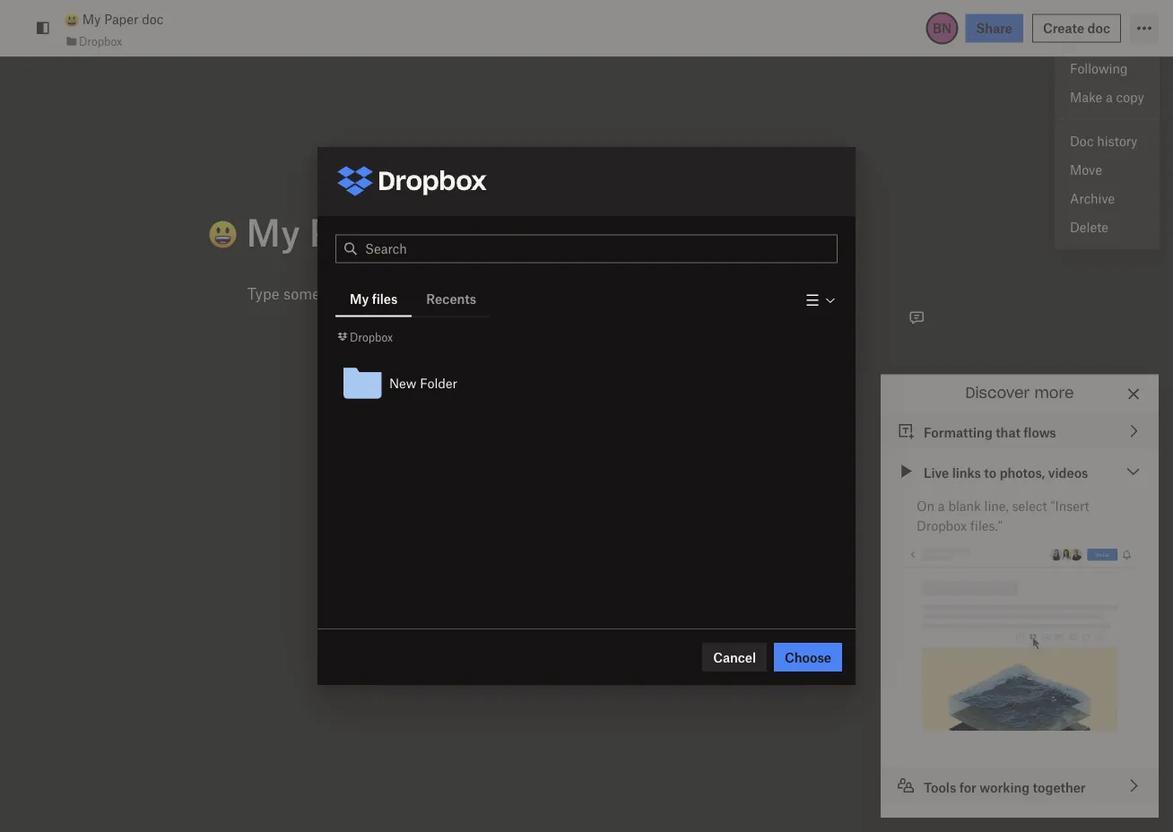Task type: vqa. For each thing, say whether or not it's contained in the screenshot.
to related to photos,
yes



Task type: locate. For each thing, give the bounding box(es) containing it.
2 vertical spatial my
[[350, 291, 369, 307]]

make a copy button
[[1056, 83, 1159, 111]]

paper right grinning face with big eyes image
[[104, 11, 139, 27]]

dropbox link down my files on the top left of the page
[[336, 328, 393, 346]]

a inside button
[[1106, 89, 1113, 105]]

0 vertical spatial my
[[82, 11, 101, 27]]

delete
[[1071, 219, 1109, 235]]

dropbox link down grinning face with big eyes image
[[65, 32, 122, 50]]

recents
[[427, 291, 477, 307]]

0 vertical spatial dropbox
[[79, 34, 122, 48]]

a for on
[[939, 498, 945, 514]]

my right grinning face with big eyes image
[[82, 11, 101, 27]]

paper up type something to get started
[[309, 209, 410, 254]]

create doc button
[[1033, 14, 1122, 43]]

folder
[[420, 376, 458, 391]]

dropbox down my paper doc link
[[79, 34, 122, 48]]

on a blank line, select "insert dropbox files."
[[917, 498, 1090, 534]]

more
[[1035, 387, 1075, 401]]

2 horizontal spatial doc
[[1088, 20, 1111, 36]]

to left get
[[360, 284, 373, 303]]

1 horizontal spatial my paper doc
[[237, 209, 484, 254]]

history
[[1098, 133, 1138, 149]]

to inside popup button
[[985, 465, 997, 481]]

to right the links
[[985, 465, 997, 481]]

menu containing following
[[1056, 47, 1159, 249]]

0 vertical spatial my paper doc
[[79, 11, 164, 27]]

paper
[[104, 11, 139, 27], [309, 209, 410, 254]]

links
[[953, 465, 982, 481]]

type something to get started
[[247, 284, 452, 303]]

formatting that flows
[[924, 425, 1057, 441]]

my files tab
[[336, 281, 412, 316]]

1 vertical spatial paper
[[309, 209, 410, 254]]

menu
[[1056, 47, 1159, 249]]

that
[[996, 425, 1021, 441]]

1 horizontal spatial a
[[1106, 89, 1113, 105]]

0 vertical spatial dropbox link
[[65, 32, 122, 50]]

my paper doc
[[79, 11, 164, 27], [237, 209, 484, 254]]

0 horizontal spatial to
[[360, 284, 373, 303]]

0 vertical spatial to
[[360, 284, 373, 303]]

tab list
[[336, 281, 491, 317]]

0 horizontal spatial a
[[939, 498, 945, 514]]

0 horizontal spatial dropbox link
[[65, 32, 122, 50]]

my
[[82, 11, 101, 27], [246, 209, 300, 254], [350, 291, 369, 307]]

to for photos,
[[985, 465, 997, 481]]

doc right grinning face with big eyes image
[[142, 11, 164, 27]]

following button
[[1056, 54, 1159, 83]]

0 horizontal spatial paper
[[104, 11, 139, 27]]

doc up started in the top of the page
[[419, 209, 484, 254]]

recents tab
[[412, 281, 491, 316]]

blank
[[949, 498, 982, 514]]

1 vertical spatial a
[[939, 498, 945, 514]]

2 horizontal spatial my
[[350, 291, 369, 307]]

1 horizontal spatial dropbox link
[[336, 328, 393, 346]]

doc inside 'create doc' popup button
[[1088, 20, 1111, 36]]

1 vertical spatial to
[[985, 465, 997, 481]]

delete button
[[1056, 213, 1159, 241]]

make a copy
[[1071, 89, 1145, 105]]

something
[[284, 284, 356, 303]]

1 vertical spatial my
[[246, 209, 300, 254]]

doc right create
[[1088, 20, 1111, 36]]

dropbox inside the on a blank line, select "insert dropbox files."
[[917, 518, 968, 534]]

doc
[[1071, 133, 1094, 149]]

to
[[360, 284, 373, 303], [985, 465, 997, 481]]

1 vertical spatial dropbox
[[350, 330, 393, 344]]

1 horizontal spatial dropbox
[[350, 330, 393, 344]]

live links to photos, videos link
[[881, 454, 1159, 490]]

doc
[[142, 11, 164, 27], [1088, 20, 1111, 36], [419, 209, 484, 254]]

1 vertical spatial dropbox link
[[336, 328, 393, 346]]

2 horizontal spatial dropbox
[[917, 518, 968, 534]]

0 vertical spatial paper
[[104, 11, 139, 27]]

a inside the on a blank line, select "insert dropbox files."
[[939, 498, 945, 514]]

my up type
[[246, 209, 300, 254]]

copy
[[1117, 89, 1145, 105]]

a
[[1106, 89, 1113, 105], [939, 498, 945, 514]]

a left copy
[[1106, 89, 1113, 105]]

my left files
[[350, 291, 369, 307]]

1 horizontal spatial my
[[246, 209, 300, 254]]

new folder
[[389, 376, 458, 391]]

a right on
[[939, 498, 945, 514]]

dropbox link
[[65, 32, 122, 50], [336, 328, 393, 346]]

1 horizontal spatial to
[[985, 465, 997, 481]]

tools for working together
[[924, 780, 1086, 796]]

1 vertical spatial my paper doc
[[237, 209, 484, 254]]

0 horizontal spatial doc
[[142, 11, 164, 27]]

dropbox down on
[[917, 518, 968, 534]]

overlay image
[[888, 634, 904, 650]]

2 vertical spatial dropbox
[[917, 518, 968, 534]]

1 horizontal spatial paper
[[309, 209, 410, 254]]

dropbox down my files on the top left of the page
[[350, 330, 393, 344]]

to for get
[[360, 284, 373, 303]]

select
[[1013, 498, 1048, 514]]

0 vertical spatial a
[[1106, 89, 1113, 105]]

dropbox
[[79, 34, 122, 48], [350, 330, 393, 344], [917, 518, 968, 534]]



Task type: describe. For each thing, give the bounding box(es) containing it.
doc inside my paper doc link
[[142, 11, 164, 27]]

make
[[1071, 89, 1103, 105]]

user-uploaded image: giphy.gif image
[[459, 315, 684, 587]]

move button
[[1056, 155, 1159, 184]]

archive button
[[1056, 184, 1159, 213]]

cancel
[[714, 650, 757, 665]]

type
[[247, 284, 280, 303]]

live links to photos, videos
[[924, 465, 1089, 481]]

create
[[1044, 20, 1085, 36]]

formatting that flows link
[[881, 413, 1159, 449]]

grinning face with big eyes image
[[65, 13, 79, 27]]

0 horizontal spatial my
[[82, 11, 101, 27]]

0 horizontal spatial my paper doc
[[79, 11, 164, 27]]

live
[[924, 465, 950, 481]]

tools for working together link
[[881, 768, 1159, 804]]

Search text field
[[365, 236, 837, 262]]

create doc
[[1044, 20, 1111, 36]]

cancel button
[[703, 643, 767, 672]]

for
[[960, 780, 977, 796]]

videos
[[1049, 465, 1089, 481]]

files
[[372, 291, 398, 307]]

"insert
[[1051, 498, 1090, 514]]

discover more
[[966, 387, 1075, 401]]

choose
[[785, 650, 832, 665]]

working
[[980, 780, 1030, 796]]

bn
[[933, 20, 952, 36]]

archive
[[1071, 190, 1116, 206]]

get
[[377, 284, 399, 303]]

line,
[[985, 498, 1009, 514]]

choose button
[[774, 643, 843, 672]]

photos,
[[1000, 465, 1046, 481]]

doc history
[[1071, 133, 1138, 149]]

tab list containing my files
[[336, 281, 491, 317]]

flows
[[1024, 425, 1057, 441]]

my files
[[350, 291, 398, 307]]

share
[[977, 20, 1013, 36]]

following
[[1071, 60, 1128, 76]]

started
[[403, 284, 452, 303]]

my inside tab
[[350, 291, 369, 307]]

0 horizontal spatial dropbox
[[79, 34, 122, 48]]

live links to photos, videos button
[[881, 454, 1159, 490]]

my paper doc heading
[[209, 209, 896, 254]]

1 horizontal spatial doc
[[419, 209, 484, 254]]

formatting
[[924, 425, 993, 441]]

new folder button
[[336, 357, 856, 411]]

tools
[[924, 780, 957, 796]]

files."
[[971, 518, 1003, 534]]

doc history button
[[1056, 127, 1159, 155]]

previous image
[[888, 634, 904, 650]]

bn button
[[927, 12, 959, 44]]

discover
[[966, 387, 1030, 401]]

share button
[[966, 14, 1024, 43]]

carousel card 2 image
[[1017, 746, 1024, 753]]

formatting that flows button
[[881, 413, 1159, 449]]

together
[[1033, 780, 1086, 796]]

a for make
[[1106, 89, 1113, 105]]

my paper doc link
[[65, 9, 164, 29]]

tools for working together button
[[881, 768, 1159, 804]]

new
[[389, 376, 417, 391]]

move
[[1071, 162, 1103, 177]]

on
[[917, 498, 935, 514]]



